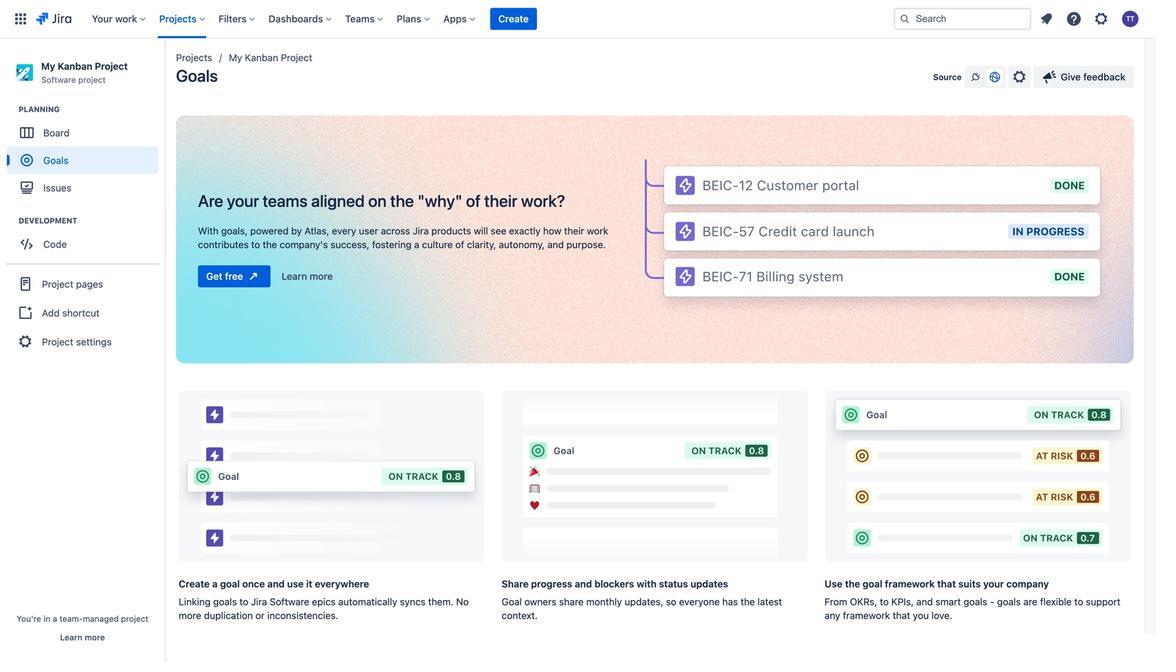 Task type: describe. For each thing, give the bounding box(es) containing it.
planning heading
[[19, 104, 164, 115]]

goals
[[43, 155, 68, 166]]

issues link
[[7, 174, 158, 202]]

shortcut
[[62, 307, 100, 319]]

you're
[[17, 614, 41, 624]]

work
[[115, 13, 137, 24]]

project for project settings
[[42, 336, 73, 348]]

managed
[[83, 614, 119, 624]]

settings image
[[1094, 11, 1110, 27]]

search image
[[900, 13, 911, 24]]

issues
[[43, 182, 71, 193]]

group containing board
[[7, 104, 164, 206]]

planning image
[[2, 101, 19, 118]]

software
[[41, 75, 76, 84]]

development heading
[[19, 215, 164, 226]]

project settings link
[[6, 327, 160, 357]]

code
[[43, 239, 67, 250]]

project pages
[[42, 278, 103, 290]]

development
[[19, 216, 77, 225]]

appswitcher icon image
[[12, 11, 29, 27]]

my kanban project software project
[[41, 61, 128, 84]]

board link
[[7, 119, 158, 147]]

project for project pages
[[42, 278, 73, 290]]

apps
[[443, 13, 467, 24]]

add shortcut
[[42, 307, 100, 319]]

add
[[42, 307, 60, 319]]

project inside my kanban project software project
[[95, 61, 128, 72]]

banner containing your work
[[0, 0, 1155, 39]]

more
[[85, 633, 105, 642]]

add shortcut button
[[6, 299, 160, 327]]

planning
[[19, 105, 60, 114]]

kanban
[[58, 61, 92, 72]]

project settings
[[42, 336, 112, 348]]

projects button
[[155, 8, 210, 30]]

filters
[[219, 13, 247, 24]]

pages
[[76, 278, 103, 290]]



Task type: locate. For each thing, give the bounding box(es) containing it.
projects
[[159, 13, 197, 24]]

sidebar element
[[0, 39, 165, 662]]

primary element
[[8, 0, 883, 38]]

in
[[44, 614, 50, 624]]

create
[[499, 13, 529, 24]]

notifications image
[[1039, 11, 1055, 27]]

plans
[[397, 13, 421, 24]]

project
[[95, 61, 128, 72], [42, 278, 73, 290], [42, 336, 73, 348]]

project down add
[[42, 336, 73, 348]]

create button
[[490, 8, 537, 30]]

teams button
[[341, 8, 389, 30]]

settings
[[76, 336, 112, 348]]

project up add
[[42, 278, 73, 290]]

project right the managed
[[121, 614, 148, 624]]

a
[[53, 614, 57, 624]]

learn more button
[[60, 632, 105, 643]]

jira image
[[36, 11, 71, 27], [36, 11, 71, 27]]

learn more
[[60, 633, 105, 642]]

2 vertical spatial project
[[42, 336, 73, 348]]

project inside project pages link
[[42, 278, 73, 290]]

0 vertical spatial project
[[78, 75, 106, 84]]

goal image
[[21, 154, 33, 167]]

learn
[[60, 633, 82, 642]]

dashboards
[[269, 13, 323, 24]]

0 horizontal spatial project
[[78, 75, 106, 84]]

1 vertical spatial project
[[121, 614, 148, 624]]

Search field
[[894, 8, 1032, 30]]

project right the kanban
[[95, 61, 128, 72]]

apps button
[[439, 8, 481, 30]]

sidebar navigation image
[[150, 55, 180, 83]]

plans button
[[393, 8, 435, 30]]

your
[[92, 13, 113, 24]]

my
[[41, 61, 55, 72]]

board
[[43, 127, 70, 138]]

help image
[[1066, 11, 1083, 27]]

dashboards button
[[265, 8, 337, 30]]

0 vertical spatial project
[[95, 61, 128, 72]]

1 vertical spatial project
[[42, 278, 73, 290]]

your profile and settings image
[[1122, 11, 1139, 27]]

goals link
[[7, 147, 158, 174]]

1 horizontal spatial project
[[121, 614, 148, 624]]

banner
[[0, 0, 1155, 39]]

project
[[78, 75, 106, 84], [121, 614, 148, 624]]

code group
[[7, 215, 164, 262]]

you're in a team-managed project
[[17, 614, 148, 624]]

group
[[7, 104, 164, 206], [6, 264, 160, 361]]

project pages link
[[6, 269, 160, 299]]

your work button
[[88, 8, 151, 30]]

development image
[[2, 213, 19, 229]]

group containing project pages
[[6, 264, 160, 361]]

your work
[[92, 13, 137, 24]]

project down the kanban
[[78, 75, 106, 84]]

1 vertical spatial group
[[6, 264, 160, 361]]

project inside my kanban project software project
[[78, 75, 106, 84]]

filters button
[[214, 8, 260, 30]]

teams
[[345, 13, 375, 24]]

0 vertical spatial group
[[7, 104, 164, 206]]

team-
[[60, 614, 83, 624]]

code link
[[7, 231, 158, 258]]



Task type: vqa. For each thing, say whether or not it's contained in the screenshot.
feedback in "button"
no



